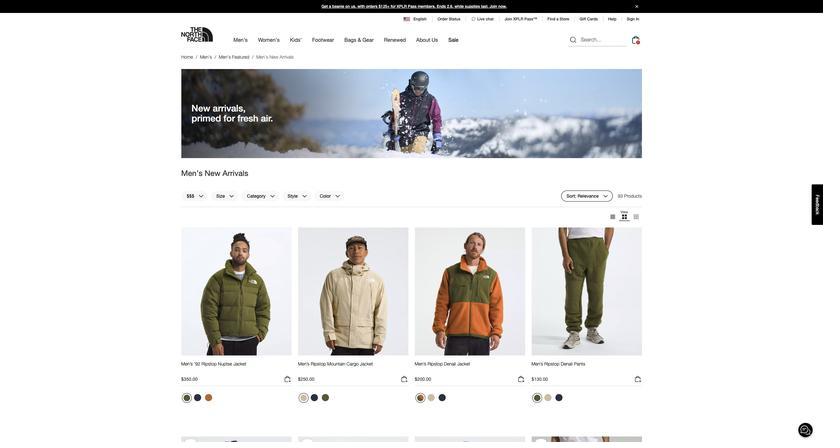 Task type: locate. For each thing, give the bounding box(es) containing it.
jacket up $200.00 dropdown button
[[457, 362, 470, 367]]

join xplr pass™
[[505, 17, 537, 21]]

about
[[416, 37, 430, 43]]

2 ripstop from the left
[[311, 362, 326, 367]]

gravel image right forest olive option
[[544, 395, 552, 402]]

forest olive image
[[322, 395, 329, 402], [534, 395, 541, 402]]

men's up $$$
[[181, 169, 203, 178]]

0 horizontal spatial denali
[[444, 362, 456, 367]]

featured
[[232, 54, 249, 60]]

sort:
[[567, 193, 577, 199]]

summit navy radio right gravel option
[[437, 393, 447, 403]]

0 horizontal spatial forest olive image
[[322, 395, 329, 402]]

f e e d b a c k
[[815, 195, 820, 215]]

3 $choose color$ option group from the left
[[415, 393, 448, 406]]

gift
[[580, 17, 586, 21]]

e up b
[[815, 200, 820, 203]]

Forest Olive radio
[[320, 393, 331, 403], [182, 394, 192, 403]]

1 link
[[631, 35, 641, 45]]

home link
[[181, 54, 193, 60]]

gravel image right desert rust/forest olive image
[[428, 395, 435, 402]]

Summit Navy radio
[[192, 393, 203, 403], [437, 393, 447, 403]]

for inside get a beanie on us, with orders $125+ for xplr pass members. ends 2.6, while supplies last. join now. link
[[391, 4, 396, 9]]

gravel image
[[300, 395, 307, 402]]

english link
[[404, 16, 427, 22]]

/ left men's featured link
[[215, 54, 216, 60]]

1 gravel image from the left
[[428, 395, 435, 402]]

a for beanie
[[329, 4, 331, 9]]

sale
[[449, 37, 459, 43]]

$250.00 button
[[298, 376, 408, 387]]

1 horizontal spatial summit navy radio
[[437, 393, 447, 403]]

sign in button
[[627, 17, 640, 21]]

new left arrivals,
[[192, 103, 210, 114]]

3 ripstop from the left
[[428, 362, 443, 367]]

men's up $130.00
[[532, 362, 543, 367]]

0 vertical spatial men's link
[[234, 31, 248, 49]]

2 horizontal spatial a
[[815, 208, 820, 210]]

find a store
[[548, 17, 569, 21]]

forest olive radio down $350.00
[[182, 394, 192, 403]]

relevance
[[578, 193, 599, 199]]

summit navy image for second summit navy option from the right
[[194, 395, 201, 402]]

2 jacket from the left
[[360, 362, 373, 367]]

1 horizontal spatial arrivals
[[280, 54, 294, 60]]

Forest Olive radio
[[532, 394, 542, 403]]

0 vertical spatial join
[[490, 4, 497, 9]]

men's ripstop mountain cargo jacket button
[[298, 362, 373, 373]]

summit navy image for first summit navy option from the right
[[439, 395, 446, 402]]

$350.00 button
[[181, 376, 292, 387]]

1 / from the left
[[196, 54, 197, 60]]

0 horizontal spatial gravel image
[[428, 395, 435, 402]]

find a store link
[[548, 17, 569, 21]]

denali up $200.00 dropdown button
[[444, 362, 456, 367]]

members.
[[418, 4, 436, 9]]

4 $choose color$ option group from the left
[[532, 393, 565, 406]]

xplr left pass
[[397, 4, 407, 9]]

ripstop left mountain
[[311, 362, 326, 367]]

forest olive image inside radio
[[322, 395, 329, 402]]

forest olive image right gravel image
[[322, 395, 329, 402]]

renewed link
[[384, 31, 406, 49]]

0 horizontal spatial jacket
[[233, 362, 246, 367]]

1 vertical spatial a
[[557, 17, 559, 21]]

0 horizontal spatial summit navy radio
[[192, 393, 203, 403]]

men's left the '92
[[181, 362, 193, 367]]

1 horizontal spatial denali
[[561, 362, 573, 367]]

cargo
[[347, 362, 359, 367]]

desert rust/forest olive image
[[417, 395, 424, 402]]

4 men's from the left
[[532, 362, 543, 367]]

jacket for men's ripstop mountain cargo jacket
[[360, 362, 373, 367]]

1 summit navy radio from the left
[[309, 393, 320, 403]]

ripstop for men's ripstop denali pants
[[545, 362, 560, 367]]

men's link up featured
[[234, 31, 248, 49]]

sign in
[[627, 17, 640, 21]]

get a beanie on us, with orders $125+ for xplr pass members. ends 2.6, while supplies last. join now.
[[322, 4, 507, 9]]

1 horizontal spatial forest olive radio
[[320, 393, 331, 403]]

gear
[[363, 37, 374, 43]]

2 denali from the left
[[561, 362, 573, 367]]

ripstop up $130.00
[[545, 362, 560, 367]]

ripstop up $200.00 on the bottom of the page
[[428, 362, 443, 367]]

0 horizontal spatial join
[[490, 4, 497, 9]]

1 horizontal spatial gravel image
[[544, 395, 552, 402]]

new up the size
[[205, 169, 220, 178]]

0 vertical spatial a
[[329, 4, 331, 9]]

the north face home page image
[[181, 27, 213, 42]]

1 vertical spatial men's link
[[200, 54, 212, 60]]

summit navy image right forest olive icon
[[194, 395, 201, 402]]

summit navy radio right gravel image
[[309, 393, 320, 403]]

about us
[[416, 37, 438, 43]]

$125+
[[379, 4, 390, 9]]

1 summit navy image from the left
[[311, 395, 318, 402]]

e
[[815, 198, 820, 200], [815, 200, 820, 203]]

c
[[815, 210, 820, 213]]

denali inside button
[[444, 362, 456, 367]]

0 horizontal spatial arrivals
[[223, 169, 248, 178]]

jacket right cargo at the bottom of the page
[[360, 362, 373, 367]]

search all image
[[569, 36, 577, 44]]

a up k
[[815, 208, 820, 210]]

kids'
[[290, 37, 302, 43]]

arrivals
[[280, 54, 294, 60], [223, 169, 248, 178]]

$350.00
[[181, 377, 198, 382]]

93 products status
[[618, 191, 642, 202]]

new arrivals, primed for fresh air.
[[192, 103, 273, 124]]

3 / from the left
[[252, 54, 254, 60]]

women's
[[258, 37, 280, 43]]

men's
[[234, 37, 248, 43], [200, 54, 212, 60], [219, 54, 231, 60], [256, 54, 268, 60], [181, 169, 203, 178]]

us,
[[351, 4, 356, 9]]

Gravel radio
[[426, 393, 436, 403]]

men's ripstop mountain cargo jacket
[[298, 362, 373, 367]]

4 ripstop from the left
[[545, 362, 560, 367]]

f
[[815, 195, 820, 198]]

$choose color$ option group down $200.00 on the bottom of the page
[[415, 393, 448, 406]]

a man carries his snowboard on a bluebird day. image
[[181, 69, 642, 158]]

english
[[414, 17, 427, 21]]

2 summit navy image from the left
[[555, 395, 563, 402]]

2 $choose color$ option group from the left
[[298, 393, 331, 406]]

for right $125+
[[391, 4, 396, 9]]

$$$ button
[[181, 191, 208, 202]]

summit navy image right forest olive option
[[555, 395, 563, 402]]

fresh
[[238, 113, 258, 124]]

men's right home link
[[200, 54, 212, 60]]

2 horizontal spatial jacket
[[457, 362, 470, 367]]

forest olive image inside option
[[534, 395, 541, 402]]

2.6,
[[447, 4, 454, 9]]

denali inside button
[[561, 362, 573, 367]]

2 vertical spatial a
[[815, 208, 820, 210]]

summit navy radio right forest olive icon
[[192, 393, 203, 403]]

men's link right home link
[[200, 54, 212, 60]]

forest olive image
[[184, 395, 190, 402]]

men's for men's ripstop denali jacket
[[415, 362, 426, 367]]

0 horizontal spatial summit navy radio
[[309, 393, 320, 403]]

0 horizontal spatial xplr
[[397, 4, 407, 9]]

men's down "women's" link
[[256, 54, 268, 60]]

1 horizontal spatial summit navy image
[[555, 395, 563, 402]]

0 horizontal spatial a
[[329, 4, 331, 9]]

sign
[[627, 17, 635, 21]]

while
[[455, 4, 464, 9]]

join xplr pass™ link
[[505, 17, 537, 21]]

join right last.
[[490, 4, 497, 9]]

help
[[608, 17, 617, 21]]

get a beanie on us, with orders $125+ for xplr pass members. ends 2.6, while supplies last. join now. link
[[0, 0, 823, 13]]

ripstop for men's ripstop denali jacket
[[428, 362, 443, 367]]

1 e from the top
[[815, 198, 820, 200]]

summit navy image
[[194, 395, 201, 402], [439, 395, 446, 402]]

men's new arrivals
[[181, 169, 248, 178]]

men's ripstop mountain cargo jacket image
[[298, 227, 408, 356]]

about us link
[[416, 31, 438, 49]]

men's circaloft hoodie image
[[298, 437, 408, 443]]

$choose color$ option group for $250.00
[[298, 393, 331, 406]]

a right get
[[329, 4, 331, 9]]

forest olive radio right gravel image
[[320, 393, 331, 403]]

for left fresh
[[224, 113, 235, 124]]

0 horizontal spatial for
[[224, 113, 235, 124]]

summit navy image for first summit navy radio from left
[[311, 395, 318, 402]]

e up d
[[815, 198, 820, 200]]

summit navy image
[[311, 395, 318, 402], [555, 395, 563, 402]]

men's ripstop denali jacket image
[[415, 227, 525, 356]]

1 horizontal spatial forest olive image
[[534, 395, 541, 402]]

gravel radio down $250.00 on the bottom
[[299, 394, 308, 403]]

view
[[621, 210, 628, 214]]

$choose color$ option group down $350.00
[[181, 393, 214, 406]]

2 men's from the left
[[298, 362, 310, 367]]

arrivals,
[[213, 103, 246, 114]]

men's ripstop denali pants button
[[532, 362, 585, 373]]

/ right home
[[196, 54, 197, 60]]

1 horizontal spatial summit navy radio
[[554, 393, 564, 403]]

ripstop inside button
[[545, 362, 560, 367]]

1 jacket from the left
[[233, 362, 246, 367]]

jacket
[[233, 362, 246, 367], [360, 362, 373, 367], [457, 362, 470, 367]]

summit navy image right gravel option
[[439, 395, 446, 402]]

products
[[624, 193, 642, 199]]

forest olive image down $130.00
[[534, 395, 541, 402]]

order status
[[438, 17, 461, 21]]

men's ripstop denali jacket button
[[415, 362, 470, 373]]

men's up $250.00 on the bottom
[[298, 362, 310, 367]]

forest olive image for forest olive option
[[534, 395, 541, 402]]

men's ripstop denali pants image
[[532, 227, 642, 356]]

category
[[247, 193, 266, 199]]

Summit Navy radio
[[309, 393, 320, 403], [554, 393, 564, 403]]

1 horizontal spatial for
[[391, 4, 396, 9]]

2 summit navy radio from the left
[[554, 393, 564, 403]]

1 vertical spatial for
[[224, 113, 235, 124]]

live chat button
[[471, 16, 494, 22]]

'92
[[194, 362, 200, 367]]

men's left featured
[[219, 54, 231, 60]]

0 vertical spatial for
[[391, 4, 396, 9]]

summit navy radio right forest olive option
[[554, 393, 564, 403]]

2 horizontal spatial /
[[252, 54, 254, 60]]

ripstop right the '92
[[202, 362, 217, 367]]

1 vertical spatial new
[[192, 103, 210, 114]]

a right find
[[557, 17, 559, 21]]

size
[[216, 193, 225, 199]]

men's inside button
[[532, 362, 543, 367]]

order
[[438, 17, 448, 21]]

new down "women's" link
[[270, 54, 279, 60]]

nuptse
[[218, 362, 232, 367]]

0 horizontal spatial summit navy image
[[194, 395, 201, 402]]

1 horizontal spatial /
[[215, 54, 216, 60]]

/ right featured
[[252, 54, 254, 60]]

0 horizontal spatial /
[[196, 54, 197, 60]]

1 horizontal spatial xplr
[[513, 17, 524, 21]]

arrivals up size dropdown button
[[223, 169, 248, 178]]

2 gravel image from the left
[[544, 395, 552, 402]]

men's ripstop denali jacket
[[415, 362, 470, 367]]

$choose color$ option group
[[181, 393, 214, 406], [298, 393, 331, 406], [415, 393, 448, 406], [532, 393, 565, 406]]

1 denali from the left
[[444, 362, 456, 367]]

3 jacket from the left
[[457, 362, 470, 367]]

1 horizontal spatial jacket
[[360, 362, 373, 367]]

xplr left pass™
[[513, 17, 524, 21]]

jacket right nuptse
[[233, 362, 246, 367]]

denali
[[444, 362, 456, 367], [561, 362, 573, 367]]

store
[[560, 17, 569, 21]]

gravel radio right forest olive option
[[543, 393, 553, 403]]

2 summit navy radio from the left
[[437, 393, 447, 403]]

$200.00 button
[[415, 376, 525, 387]]

$choose color$ option group for $350.00
[[181, 393, 214, 406]]

2 vertical spatial new
[[205, 169, 220, 178]]

1 vertical spatial join
[[505, 17, 512, 21]]

$choose color$ option group down $130.00
[[532, 393, 565, 406]]

arrivals down kids' link
[[280, 54, 294, 60]]

men's evolution straight leg sweatpants image
[[532, 437, 642, 443]]

air.
[[261, 113, 273, 124]]

xplr
[[397, 4, 407, 9], [513, 17, 524, 21]]

1 horizontal spatial men's link
[[234, 31, 248, 49]]

men's up $200.00 on the bottom of the page
[[415, 362, 426, 367]]

1 $choose color$ option group from the left
[[181, 393, 214, 406]]

3 men's from the left
[[415, 362, 426, 367]]

1 horizontal spatial summit navy image
[[439, 395, 446, 402]]

men's link
[[234, 31, 248, 49], [200, 54, 212, 60]]

close image
[[633, 5, 641, 8]]

summit navy image for second summit navy radio
[[555, 395, 563, 402]]

live chat
[[477, 17, 494, 21]]

summit navy image right gravel image
[[311, 395, 318, 402]]

style
[[288, 193, 298, 199]]

0 horizontal spatial summit navy image
[[311, 395, 318, 402]]

Gravel radio
[[543, 393, 553, 403], [299, 394, 308, 403]]

ripstop for men's ripstop mountain cargo jacket
[[311, 362, 326, 367]]

1 summit navy image from the left
[[194, 395, 201, 402]]

2 e from the top
[[815, 200, 820, 203]]

0 vertical spatial arrivals
[[280, 54, 294, 60]]

a
[[329, 4, 331, 9], [557, 17, 559, 21], [815, 208, 820, 210]]

join down now.
[[505, 17, 512, 21]]

/
[[196, 54, 197, 60], [215, 54, 216, 60], [252, 54, 254, 60]]

denali left pants at the right bottom
[[561, 362, 573, 367]]

1 horizontal spatial a
[[557, 17, 559, 21]]

gravel image
[[428, 395, 435, 402], [544, 395, 552, 402]]

2 summit navy image from the left
[[439, 395, 446, 402]]

gravel image inside option
[[428, 395, 435, 402]]

$choose color$ option group down $250.00 on the bottom
[[298, 393, 331, 406]]

us
[[432, 37, 438, 43]]

1 men's from the left
[[181, 362, 193, 367]]

men's evolution vintage hoodie image
[[415, 437, 525, 443]]



Task type: vqa. For each thing, say whether or not it's contained in the screenshot.
Summit Navy icon in radio
no



Task type: describe. For each thing, give the bounding box(es) containing it.
mountain
[[327, 362, 345, 367]]

denali for jacket
[[444, 362, 456, 367]]

men's featured link
[[219, 54, 249, 60]]

denali for pants
[[561, 362, 573, 367]]

forest olive image for rightmost forest olive radio
[[322, 395, 329, 402]]

1 vertical spatial xplr
[[513, 17, 524, 21]]

last.
[[481, 4, 489, 9]]

&
[[358, 37, 361, 43]]

cards
[[587, 17, 598, 21]]

Search search field
[[568, 33, 627, 46]]

color button
[[314, 191, 345, 202]]

new inside new arrivals, primed for fresh air.
[[192, 103, 210, 114]]

pass™
[[525, 17, 537, 21]]

chat
[[486, 17, 494, 21]]

for inside new arrivals, primed for fresh air.
[[224, 113, 235, 124]]

93 products
[[618, 193, 642, 199]]

kids' link
[[290, 31, 302, 49]]

men's '92 ripstop nuptse jacket button
[[181, 362, 246, 373]]

2 / from the left
[[215, 54, 216, 60]]

pass
[[408, 4, 417, 9]]

on
[[346, 4, 350, 9]]

in
[[636, 17, 640, 21]]

gravel image for $130.00
[[544, 395, 552, 402]]

live
[[477, 17, 485, 21]]

help link
[[608, 17, 617, 21]]

men's for men's ripstop mountain cargo jacket
[[298, 362, 310, 367]]

$130.00 button
[[532, 376, 642, 387]]

0 horizontal spatial forest olive radio
[[182, 394, 192, 403]]

bags & gear link
[[344, 31, 374, 49]]

category button
[[242, 191, 280, 202]]

$250.00
[[298, 377, 315, 382]]

men's '92 ripstop nuptse jacket
[[181, 362, 246, 367]]

b
[[815, 205, 820, 208]]

a inside 'button'
[[815, 208, 820, 210]]

a for store
[[557, 17, 559, 21]]

sort: relevance button
[[561, 191, 613, 202]]

d
[[815, 203, 820, 205]]

$200.00
[[415, 377, 431, 382]]

jacket for men's '92 ripstop nuptse jacket
[[233, 362, 246, 367]]

men's 1996 retro nuptse jacket image
[[181, 437, 292, 443]]

footwear
[[312, 37, 334, 43]]

1 vertical spatial arrivals
[[223, 169, 248, 178]]

Desert Rust/Forest Olive radio
[[416, 394, 425, 403]]

color
[[320, 193, 331, 199]]

0 horizontal spatial men's link
[[200, 54, 212, 60]]

renewed
[[384, 37, 406, 43]]

0 horizontal spatial gravel radio
[[299, 394, 308, 403]]

size button
[[211, 191, 239, 202]]

get
[[322, 4, 328, 9]]

supplies
[[465, 4, 480, 9]]

ends
[[437, 4, 446, 9]]

Desert Rust radio
[[203, 393, 214, 403]]

men's ripstop denali pants
[[532, 362, 585, 367]]

gift cards link
[[580, 17, 598, 21]]

beanie
[[332, 4, 344, 9]]

join inside get a beanie on us, with orders $125+ for xplr pass members. ends 2.6, while supplies last. join now. link
[[490, 4, 497, 9]]

0 vertical spatial xplr
[[397, 4, 407, 9]]

gravel image for $200.00
[[428, 395, 435, 402]]

$choose color$ option group for $130.00
[[532, 393, 565, 406]]

k
[[815, 213, 820, 215]]

desert rust image
[[205, 395, 212, 402]]

1 ripstop from the left
[[202, 362, 217, 367]]

0 vertical spatial new
[[270, 54, 279, 60]]

men's new arrivals element
[[256, 54, 294, 60]]

$$$
[[187, 193, 194, 199]]

find
[[548, 17, 556, 21]]

pants
[[574, 362, 585, 367]]

order status link
[[438, 17, 461, 21]]

sort: relevance
[[567, 193, 599, 199]]

home
[[181, 54, 193, 60]]

view list box
[[607, 210, 642, 224]]

women's link
[[258, 31, 280, 49]]

bags & gear
[[344, 37, 374, 43]]

men's for men's ripstop denali pants
[[532, 362, 543, 367]]

1
[[638, 41, 639, 44]]

1 summit navy radio from the left
[[192, 393, 203, 403]]

men's '92 ripstop nuptse jacket image
[[181, 227, 292, 356]]

men's up featured
[[234, 37, 248, 43]]

style button
[[282, 191, 312, 202]]

home / men's / men's featured / men's new arrivals
[[181, 54, 294, 60]]

primed
[[192, 113, 221, 124]]

orders
[[366, 4, 378, 9]]

view button
[[619, 210, 630, 224]]

93
[[618, 193, 623, 199]]

1 horizontal spatial join
[[505, 17, 512, 21]]

with
[[358, 4, 365, 9]]

1 horizontal spatial gravel radio
[[543, 393, 553, 403]]

$130.00
[[532, 377, 548, 382]]

$choose color$ option group for $200.00
[[415, 393, 448, 406]]

now.
[[499, 4, 507, 9]]

status
[[449, 17, 461, 21]]

f e e d b a c k button
[[812, 185, 823, 225]]

men's for men's '92 ripstop nuptse jacket
[[181, 362, 193, 367]]

bags
[[344, 37, 356, 43]]



